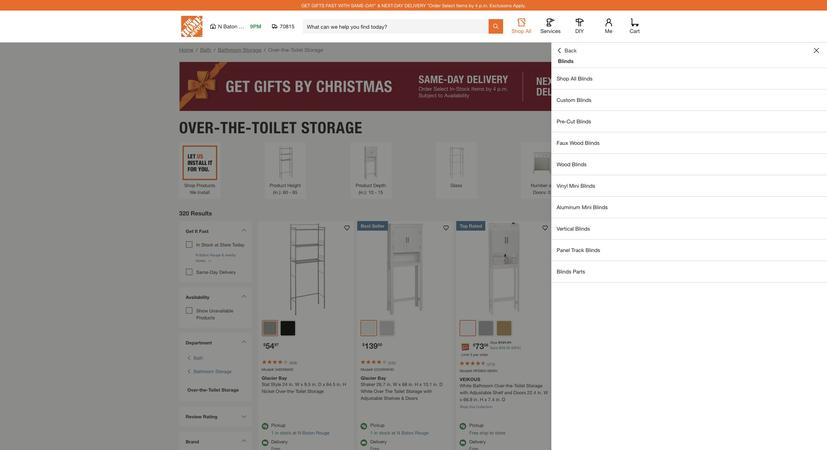 Task type: locate. For each thing, give the bounding box(es) containing it.
. down the 101
[[506, 346, 507, 350]]

h up collection
[[480, 397, 484, 403]]

0 horizontal spatial )
[[296, 361, 297, 365]]

with
[[424, 389, 432, 394], [460, 390, 469, 396]]

( 532 )
[[388, 361, 396, 365]]

with down '10.1'
[[424, 389, 432, 394]]

0 horizontal spatial pickup
[[271, 423, 286, 429]]

unavailable
[[209, 308, 233, 314]]

cart link
[[628, 19, 642, 34]]

1 horizontal spatial bay
[[378, 376, 386, 381]]

1 horizontal spatial glacier
[[361, 376, 377, 381]]

doors inside veikous white bathroom over-the-toilet storage with adjustable shelf and doors 22.4 in. w x 66.9 in. h x 7.4 in. d shop this collection
[[514, 390, 526, 396]]

review rating link
[[186, 413, 229, 420]]

1 vertical spatial wood
[[557, 161, 571, 168]]

delivery
[[219, 269, 236, 275], [271, 439, 288, 445], [371, 439, 387, 445], [470, 439, 486, 445]]

1 28 from the left
[[501, 346, 506, 350]]

w left 68
[[393, 382, 397, 388]]

d down and
[[502, 397, 506, 403]]

in. up the
[[387, 382, 392, 388]]

department link
[[183, 336, 249, 350]]

the- inside glacier bay slat style 24 in. w x 9.5 in. d x 64.5 in. h nickel over-the-toilet storage
[[287, 389, 296, 394]]

0 horizontal spatial w
[[295, 382, 300, 388]]

0 horizontal spatial /
[[196, 47, 198, 53]]

doors down 68
[[406, 396, 418, 401]]

available for pickup image for available shipping image
[[262, 424, 268, 430]]

0 horizontal spatial at
[[215, 242, 219, 248]]

silver image
[[263, 322, 277, 336]]

shop inside button
[[512, 28, 524, 34]]

0 horizontal spatial product
[[270, 183, 286, 188]]

blinds up sponsored
[[593, 204, 608, 210]]

glacier up slat
[[262, 376, 277, 381]]

1 horizontal spatial doors
[[514, 390, 526, 396]]

$ inside $ 73 56
[[473, 343, 475, 348]]

$
[[499, 340, 501, 345], [263, 342, 266, 347], [363, 342, 365, 347], [473, 343, 475, 348], [499, 346, 501, 350]]

products down show
[[196, 315, 215, 321]]

0 horizontal spatial n baton rouge link
[[298, 431, 330, 436]]

faux
[[557, 140, 569, 146]]

2 horizontal spatial n
[[397, 431, 400, 436]]

1 horizontal spatial model#
[[361, 368, 373, 372]]

( up 06wh
[[487, 362, 488, 367]]

bathroom storage link
[[218, 47, 262, 53], [194, 368, 232, 375]]

blinds down the back button at top right
[[558, 58, 574, 64]]

bay up 26.7
[[378, 376, 386, 381]]

0 horizontal spatial mini
[[570, 183, 579, 189]]

veikous
[[460, 377, 481, 383]]

number of doors: 0 link
[[525, 146, 560, 196]]

the home depot logo image
[[181, 16, 202, 37]]

9.5
[[304, 382, 311, 388]]

blinds right track on the right bottom of the page
[[586, 247, 601, 253]]

1 horizontal spatial available shipping image
[[460, 440, 467, 447]]

2 available shipping image from the left
[[460, 440, 467, 447]]

0 horizontal spatial &
[[378, 2, 381, 8]]

0
[[548, 189, 551, 195]]

blinds up custom blinds
[[578, 75, 593, 82]]

1 horizontal spatial pickup
[[371, 423, 385, 429]]

0 horizontal spatial adjustable
[[361, 396, 383, 401]]

the- inside veikous white bathroom over-the-toilet storage with adjustable shelf and doors 22.4 in. w x 66.9 in. h x 7.4 in. d shop this collection
[[506, 383, 515, 389]]

0 horizontal spatial -
[[289, 189, 291, 195]]

glacier inside glacier bay slat style 24 in. w x 9.5 in. d x 64.5 in. h nickel over-the-toilet storage
[[262, 376, 277, 381]]

0 horizontal spatial bathroom
[[194, 369, 214, 375]]

product up 60
[[270, 183, 286, 188]]

0 horizontal spatial available for pickup image
[[262, 424, 268, 430]]

1 vertical spatial .
[[506, 346, 507, 350]]

2 1 from the left
[[371, 431, 373, 436]]

over-the-toilet storage link
[[186, 387, 245, 394]]

2 vertical spatial bathroom
[[473, 383, 494, 389]]

1 vertical spatial products
[[196, 315, 215, 321]]

available for pickup image
[[460, 424, 467, 430]]

$ right save
[[499, 346, 501, 350]]

with inside glacier bay shaker 26.7 in. w x 68 in. h x 10.1 in. d white over the toilet storage with adjustable shelves & doors
[[424, 389, 432, 394]]

blinds down pre-cut blinds
[[585, 140, 600, 146]]

1 horizontal spatial all
[[571, 75, 577, 82]]

1 horizontal spatial baton
[[303, 431, 315, 436]]

( right 35
[[512, 346, 513, 350]]

- inside product depth (in.): 10 - 15
[[375, 189, 377, 195]]

2 horizontal spatial w
[[544, 390, 548, 396]]

2 bay from the left
[[378, 376, 386, 381]]

1 horizontal spatial n
[[298, 431, 301, 436]]

pickup 1 in stock at n baton rouge for n baton rouge 'link' for available shipping icon related to 139
[[371, 423, 429, 436]]

65
[[293, 189, 298, 195]]

model# up veikous
[[460, 369, 472, 373]]

all up custom blinds
[[571, 75, 577, 82]]

1 horizontal spatial pickup 1 in stock at n baton rouge
[[371, 423, 429, 436]]

1 horizontal spatial product
[[356, 183, 372, 188]]

bathroom down veikous
[[473, 383, 494, 389]]

0 vertical spatial all
[[526, 28, 532, 34]]

0 vertical spatial &
[[378, 2, 381, 8]]

adjustable up 7.4 on the bottom
[[470, 390, 492, 396]]

- for 65
[[289, 189, 291, 195]]

services
[[541, 28, 561, 34]]

store
[[220, 242, 231, 248]]

/
[[196, 47, 198, 53], [214, 47, 216, 53], [264, 47, 266, 53]]

$ inside $ 139 00
[[363, 342, 365, 347]]

- inside product height (in.): 60 - 65
[[289, 189, 291, 195]]

2 horizontal spatial baton
[[402, 431, 414, 436]]

bathroom up over-the-toilet storage link
[[194, 369, 214, 375]]

$ up the per at right
[[473, 343, 475, 348]]

model# up shaker
[[361, 368, 373, 372]]

bath link right 'home' link
[[200, 47, 211, 53]]

track
[[572, 247, 584, 253]]

0 horizontal spatial d
[[318, 382, 322, 388]]

1 horizontal spatial at
[[293, 431, 297, 436]]

0 horizontal spatial doors
[[406, 396, 418, 401]]

1 horizontal spatial white
[[460, 383, 472, 389]]

pickup inside pickup free ship to store
[[470, 423, 484, 429]]

70815 button
[[272, 23, 295, 30]]

1 pickup from the left
[[271, 423, 286, 429]]

h
[[343, 382, 346, 388], [415, 382, 418, 388], [480, 397, 484, 403]]

pickup
[[271, 423, 286, 429], [371, 423, 385, 429], [470, 423, 484, 429]]

parts
[[573, 269, 586, 275]]

1 product from the left
[[270, 183, 286, 188]]

0 horizontal spatial in
[[275, 431, 279, 436]]

shop inside shop products we install
[[184, 183, 195, 188]]

0 horizontal spatial model#
[[262, 368, 274, 372]]

menu containing shop all blinds
[[552, 68, 828, 283]]

0 horizontal spatial h
[[343, 382, 346, 388]]

toilet
[[291, 47, 303, 53], [252, 118, 297, 137], [515, 383, 525, 389], [208, 387, 220, 393], [296, 389, 306, 394], [394, 389, 405, 394]]

shop for shop products we install
[[184, 183, 195, 188]]

bay
[[279, 376, 287, 381], [378, 376, 386, 381]]

adjustable inside glacier bay shaker 26.7 in. w x 68 in. h x 10.1 in. d white over the toilet storage with adjustable shelves & doors
[[361, 396, 383, 401]]

24
[[283, 382, 288, 388]]

& right day*
[[378, 2, 381, 8]]

all inside button
[[526, 28, 532, 34]]

0 horizontal spatial all
[[526, 28, 532, 34]]

mini for aluminum
[[582, 204, 592, 210]]

over-
[[268, 47, 281, 53], [179, 118, 220, 137], [495, 383, 506, 389], [187, 387, 200, 393], [276, 389, 287, 394]]

limit
[[462, 353, 470, 357]]

bathroom
[[218, 47, 241, 53], [194, 369, 214, 375], [473, 383, 494, 389]]

shop down apply.
[[512, 28, 524, 34]]

1 vertical spatial bath
[[194, 355, 203, 361]]

adjustable
[[470, 390, 492, 396], [361, 396, 383, 401]]

drawer close image
[[814, 48, 820, 53]]

product
[[270, 183, 286, 188], [356, 183, 372, 188]]

all
[[526, 28, 532, 34], [571, 75, 577, 82]]

gray image
[[380, 321, 395, 336]]

shop products we install
[[184, 183, 215, 195]]

available shipping image
[[361, 440, 368, 447], [460, 440, 467, 447]]

product up '10'
[[356, 183, 372, 188]]

0 horizontal spatial glacier
[[262, 376, 277, 381]]

available for pickup image for available shipping icon related to 139
[[361, 424, 368, 430]]

2 horizontal spatial bathroom
[[473, 383, 494, 389]]

1 horizontal spatial available for pickup image
[[361, 424, 368, 430]]

delivery for available for pickup image
[[470, 439, 486, 445]]

1 horizontal spatial d
[[440, 382, 443, 388]]

2 (in.): from the left
[[359, 189, 367, 195]]

doors right and
[[514, 390, 526, 396]]

over
[[374, 389, 384, 394]]

bathroom inside veikous white bathroom over-the-toilet storage with adjustable shelf and doors 22.4 in. w x 66.9 in. h x 7.4 in. d shop this collection
[[473, 383, 494, 389]]

shop up custom
[[557, 75, 570, 82]]

00
[[378, 342, 382, 347]]

1 vertical spatial &
[[402, 396, 404, 401]]

1 / from the left
[[196, 47, 198, 53]]

d
[[318, 382, 322, 388], [440, 382, 443, 388], [502, 397, 506, 403]]

4
[[476, 2, 478, 8]]

2 - from the left
[[375, 189, 377, 195]]

1 available shipping image from the left
[[361, 440, 368, 447]]

(in.): inside product depth (in.): 10 - 15
[[359, 189, 367, 195]]

model# for 139
[[361, 368, 373, 372]]

1 horizontal spatial with
[[460, 390, 469, 396]]

2 stock from the left
[[379, 431, 391, 436]]

2 available for pickup image from the left
[[361, 424, 368, 430]]

blinds up aluminum mini blinds
[[581, 183, 596, 189]]

glacier up shaker
[[361, 376, 377, 381]]

1 horizontal spatial adjustable
[[470, 390, 492, 396]]

0 vertical spatial wood
[[570, 140, 584, 146]]

2 product from the left
[[356, 183, 372, 188]]

- for 15
[[375, 189, 377, 195]]

d left 64.5
[[318, 382, 322, 388]]

h right 64.5
[[343, 382, 346, 388]]

(in.): left 60
[[273, 189, 282, 195]]

white bathroom over-the-toilet storage with adjustable shelf and doors 22.4 in. w x 66.9 in. h x 7.4 in. d image
[[457, 221, 553, 317]]

shop for shop all blinds
[[557, 75, 570, 82]]

model#
[[262, 368, 274, 372], [361, 368, 373, 372], [460, 369, 472, 373]]

brand link
[[183, 435, 249, 450]]

( up "5323wwhd" on the bottom left
[[388, 361, 389, 365]]

review rating
[[186, 414, 218, 420]]

0 horizontal spatial (in.):
[[273, 189, 282, 195]]

rating
[[203, 414, 218, 420]]

glacier for 54
[[262, 376, 277, 381]]

all left services
[[526, 28, 532, 34]]

91
[[508, 340, 512, 345]]

available for pickup image
[[262, 424, 268, 430], [361, 424, 368, 430]]

n baton rouge link
[[298, 431, 330, 436], [397, 431, 429, 436]]

white
[[460, 383, 472, 389], [361, 389, 373, 394]]

glacier inside glacier bay shaker 26.7 in. w x 68 in. h x 10.1 in. d white over the toilet storage with adjustable shelves & doors
[[361, 376, 377, 381]]

(in.):
[[273, 189, 282, 195], [359, 189, 367, 195]]

show
[[196, 308, 208, 314]]

1 stock from the left
[[280, 431, 291, 436]]

slat style 24 in. w x 9.5 in. d x 64.5 in. h nickel over-the-toilet storage image
[[259, 221, 354, 317]]

- right 60
[[289, 189, 291, 195]]

2 horizontal spatial /
[[264, 47, 266, 53]]

2 horizontal spatial at
[[392, 431, 396, 436]]

rouge
[[239, 23, 255, 29], [316, 431, 330, 436], [415, 431, 429, 436]]

adjustable inside veikous white bathroom over-the-toilet storage with adjustable shelf and doors 22.4 in. w x 66.9 in. h x 7.4 in. d shop this collection
[[470, 390, 492, 396]]

2 horizontal spatial pickup
[[470, 423, 484, 429]]

x left 66.9 on the right
[[460, 397, 462, 403]]

06wh
[[488, 369, 498, 373]]

same-
[[351, 2, 366, 8]]

bay for 54
[[279, 376, 287, 381]]

bath down department
[[194, 355, 203, 361]]

white inside glacier bay shaker 26.7 in. w x 68 in. h x 10.1 in. d white over the toilet storage with adjustable shelves & doors
[[361, 389, 373, 394]]

pre-
[[557, 118, 567, 125]]

0 horizontal spatial with
[[424, 389, 432, 394]]

( inside /box $ 101 . 91 save $ 28 . 35 ( 28 %) limit 5 per order
[[512, 346, 513, 350]]

wood right the faux
[[570, 140, 584, 146]]

2 horizontal spatial h
[[480, 397, 484, 403]]

blinds right custom
[[577, 97, 592, 103]]

mini left sort
[[582, 204, 592, 210]]

w right 22.4 on the bottom of the page
[[544, 390, 548, 396]]

1 horizontal spatial (in.):
[[359, 189, 367, 195]]

0 vertical spatial mini
[[570, 183, 579, 189]]

delivery for available shipping image available for pickup icon
[[271, 439, 288, 445]]

1 pickup 1 in stock at n baton rouge from the left
[[271, 423, 330, 436]]

toilet inside glacier bay slat style 24 in. w x 9.5 in. d x 64.5 in. h nickel over-the-toilet storage
[[296, 389, 306, 394]]

shop left this on the bottom right
[[460, 405, 469, 409]]

1 horizontal spatial mini
[[582, 204, 592, 210]]

blinds down faux wood blinds
[[572, 161, 587, 168]]

0 horizontal spatial white
[[361, 389, 373, 394]]

2 n baton rouge link from the left
[[397, 431, 429, 436]]

style
[[271, 382, 281, 388]]

blinds right vertical
[[576, 226, 590, 232]]

1 bay from the left
[[279, 376, 287, 381]]

product depth (in.): 10 - 15 image
[[354, 146, 388, 180]]

1 horizontal spatial 28
[[513, 346, 517, 350]]

cart
[[630, 28, 640, 34]]

order
[[480, 353, 489, 357]]

&
[[378, 2, 381, 8], [402, 396, 404, 401]]

with up 66.9 on the right
[[460, 390, 469, 396]]

pre-cut blinds
[[557, 118, 592, 125]]

$ left 97
[[263, 342, 266, 347]]

$ for 73
[[473, 343, 475, 348]]

bronze image
[[281, 321, 296, 336]]

( up 3465nnhd
[[289, 361, 290, 365]]

3 pickup from the left
[[470, 423, 484, 429]]

fast
[[199, 228, 209, 234]]

1 horizontal spatial rouge
[[316, 431, 330, 436]]

results
[[191, 210, 212, 217]]

0 horizontal spatial available shipping image
[[361, 440, 368, 447]]

w left the 9.5 on the left
[[295, 382, 300, 388]]

product inside product height (in.): 60 - 65
[[270, 183, 286, 188]]

(in.): left '10'
[[359, 189, 367, 195]]

available shipping image for 139
[[361, 440, 368, 447]]

bay up 24 at the left of the page
[[279, 376, 287, 381]]

in. right 22.4 on the bottom of the page
[[538, 390, 543, 396]]

2 pickup from the left
[[371, 423, 385, 429]]

shop products we install link
[[183, 146, 217, 196]]

d right '10.1'
[[440, 382, 443, 388]]

1 horizontal spatial n baton rouge link
[[397, 431, 429, 436]]

1 horizontal spatial 1
[[371, 431, 373, 436]]

in. right 64.5
[[337, 382, 342, 388]]

308
[[290, 361, 296, 365]]

menu
[[552, 68, 828, 283]]

0 horizontal spatial baton
[[224, 23, 238, 29]]

glass link
[[439, 146, 474, 189]]

product for 60
[[270, 183, 286, 188]]

1 1 from the left
[[271, 431, 274, 436]]

model# up slat
[[262, 368, 274, 372]]

101
[[501, 340, 507, 345]]

d inside glacier bay slat style 24 in. w x 9.5 in. d x 64.5 in. h nickel over-the-toilet storage
[[318, 382, 322, 388]]

(
[[512, 346, 513, 350], [289, 361, 290, 365], [388, 361, 389, 365], [487, 362, 488, 367]]

over- inside veikous white bathroom over-the-toilet storage with adjustable shelf and doors 22.4 in. w x 66.9 in. h x 7.4 in. d shop this collection
[[495, 383, 506, 389]]

all for shop all blinds
[[571, 75, 577, 82]]

(in.): inside product height (in.): 60 - 65
[[273, 189, 282, 195]]

0 vertical spatial products
[[197, 183, 215, 188]]

cut
[[567, 118, 575, 125]]

28 left 35
[[501, 346, 506, 350]]

0 horizontal spatial rouge
[[239, 23, 255, 29]]

hp0904-
[[473, 369, 488, 373]]

wood down the faux
[[557, 161, 571, 168]]

& right shelves
[[402, 396, 404, 401]]

all inside menu
[[571, 75, 577, 82]]

1 horizontal spatial in
[[374, 431, 378, 436]]

products inside show unavailable products
[[196, 315, 215, 321]]

get
[[301, 2, 310, 8]]

product inside product depth (in.): 10 - 15
[[356, 183, 372, 188]]

0 horizontal spatial pickup 1 in stock at n baton rouge
[[271, 423, 330, 436]]

2 horizontal spatial d
[[502, 397, 506, 403]]

panel
[[557, 247, 570, 253]]

1 horizontal spatial -
[[375, 189, 377, 195]]

bath right 'home' link
[[200, 47, 211, 53]]

1 horizontal spatial &
[[402, 396, 404, 401]]

gray image
[[479, 321, 494, 336]]

1 vertical spatial over-the-toilet storage
[[187, 387, 239, 393]]

products up install
[[197, 183, 215, 188]]

. up 35
[[507, 340, 508, 345]]

%)
[[517, 346, 521, 350]]

storage inside veikous white bathroom over-the-toilet storage with adjustable shelf and doors 22.4 in. w x 66.9 in. h x 7.4 in. d shop this collection
[[527, 383, 543, 389]]

bay for 139
[[378, 376, 386, 381]]

0 horizontal spatial bay
[[279, 376, 287, 381]]

shop up we
[[184, 183, 195, 188]]

0 horizontal spatial 1
[[271, 431, 274, 436]]

& inside glacier bay shaker 26.7 in. w x 68 in. h x 10.1 in. d white over the toilet storage with adjustable shelves & doors
[[402, 396, 404, 401]]

2 glacier from the left
[[361, 376, 377, 381]]

shelves
[[384, 396, 400, 401]]

bathroom down n baton rouge
[[218, 47, 241, 53]]

1 glacier from the left
[[262, 376, 277, 381]]

number
[[531, 183, 548, 188]]

espresso image
[[610, 146, 645, 180]]

1 - from the left
[[289, 189, 291, 195]]

me
[[605, 28, 613, 34]]

2 pickup 1 in stock at n baton rouge from the left
[[371, 423, 429, 436]]

sort by:
[[596, 209, 612, 214]]

- left '15'
[[375, 189, 377, 195]]

day
[[395, 2, 404, 8]]

10.1
[[423, 382, 432, 388]]

1 n baton rouge link from the left
[[298, 431, 330, 436]]

panel track blinds
[[557, 247, 601, 253]]

$ left 00
[[363, 342, 365, 347]]

adjustable down over
[[361, 396, 383, 401]]

1 horizontal spatial stock
[[379, 431, 391, 436]]

$ 139 00
[[363, 341, 382, 351]]

1 horizontal spatial h
[[415, 382, 418, 388]]

1 vertical spatial mini
[[582, 204, 592, 210]]

1 horizontal spatial w
[[393, 382, 397, 388]]

1 available for pickup image from the left
[[262, 424, 268, 430]]

white down shaker
[[361, 389, 373, 394]]

bathroom storage link down n baton rouge
[[218, 47, 262, 53]]

.
[[507, 340, 508, 345], [506, 346, 507, 350]]

bay inside glacier bay shaker 26.7 in. w x 68 in. h x 10.1 in. d white over the toilet storage with adjustable shelves & doors
[[378, 376, 386, 381]]

1 (in.): from the left
[[273, 189, 282, 195]]

x left '10.1'
[[420, 382, 422, 388]]

bath link down department
[[194, 355, 203, 362]]

h left '10.1'
[[415, 382, 418, 388]]

over- inside glacier bay slat style 24 in. w x 9.5 in. d x 64.5 in. h nickel over-the-toilet storage
[[276, 389, 287, 394]]

bathroom storage link up over-the-toilet storage link
[[194, 368, 232, 375]]

0 vertical spatial bath link
[[200, 47, 211, 53]]

0 vertical spatial bathroom
[[218, 47, 241, 53]]

1 vertical spatial all
[[571, 75, 577, 82]]

n
[[218, 23, 222, 29], [298, 431, 301, 436], [397, 431, 400, 436]]

home link
[[179, 47, 193, 53]]

in. up shop this collection "link"
[[474, 397, 479, 403]]

( 273 )
[[487, 362, 495, 367]]

1 horizontal spatial /
[[214, 47, 216, 53]]

2 horizontal spatial rouge
[[415, 431, 429, 436]]

1 horizontal spatial )
[[395, 361, 396, 365]]

28 right 35
[[513, 346, 517, 350]]

the
[[385, 389, 393, 394]]

product height (in.): 60 - 65 link
[[268, 146, 303, 196]]

bay inside glacier bay slat style 24 in. w x 9.5 in. d x 64.5 in. h nickel over-the-toilet storage
[[279, 376, 287, 381]]

1 vertical spatial bath link
[[194, 355, 203, 362]]

doors:
[[533, 189, 547, 195]]

0 horizontal spatial stock
[[280, 431, 291, 436]]

white down veikous
[[460, 383, 472, 389]]

0 vertical spatial over-the-toilet storage
[[179, 118, 363, 137]]

ship
[[480, 431, 489, 436]]

n for available shipping icon related to 139
[[397, 431, 400, 436]]

day
[[210, 269, 218, 275]]

with inside veikous white bathroom over-the-toilet storage with adjustable shelf and doors 22.4 in. w x 66.9 in. h x 7.4 in. d shop this collection
[[460, 390, 469, 396]]

0 horizontal spatial 28
[[501, 346, 506, 350]]

$ inside $ 54 97
[[263, 342, 266, 347]]

mini right vinyl
[[570, 183, 579, 189]]



Task type: vqa. For each thing, say whether or not it's contained in the screenshot.
TEXT FIELD
no



Task type: describe. For each thing, give the bounding box(es) containing it.
n baton rouge link for available shipping icon related to 139
[[397, 431, 429, 436]]

sponsored banner image
[[179, 62, 648, 111]]

n baton rouge
[[218, 23, 255, 29]]

mini for vinyl
[[570, 183, 579, 189]]

vinyl
[[557, 183, 568, 189]]

to
[[490, 431, 494, 436]]

x left 64.5
[[323, 382, 325, 388]]

1 in from the left
[[275, 431, 279, 436]]

2 28 from the left
[[513, 346, 517, 350]]

aluminum mini blinds
[[557, 204, 608, 210]]

custom blinds
[[557, 97, 592, 103]]

n baton rouge link for available shipping image
[[298, 431, 330, 436]]

nickel
[[262, 389, 275, 394]]

white inside veikous white bathroom over-the-toilet storage with adjustable shelf and doors 22.4 in. w x 66.9 in. h x 7.4 in. d shop this collection
[[460, 383, 472, 389]]

by:
[[606, 209, 612, 214]]

glacier bay shaker 26.7 in. w x 68 in. h x 10.1 in. d white over the toilet storage with adjustable shelves & doors
[[361, 376, 443, 401]]

2 / from the left
[[214, 47, 216, 53]]

pickup for 139
[[371, 423, 385, 429]]

) for 139
[[395, 361, 396, 365]]

1 vertical spatial bathroom
[[194, 369, 214, 375]]

fast
[[326, 2, 337, 8]]

/box
[[490, 340, 498, 345]]

x left 68
[[399, 382, 401, 388]]

h inside veikous white bathroom over-the-toilet storage with adjustable shelf and doors 22.4 in. w x 66.9 in. h x 7.4 in. d shop this collection
[[480, 397, 484, 403]]

with
[[338, 2, 350, 8]]

pickup 1 in stock at n baton rouge for n baton rouge 'link' for available shipping image
[[271, 423, 330, 436]]

stock for n baton rouge 'link' for available shipping icon related to 139
[[379, 431, 391, 436]]

home / bath / bathroom storage / over-the-toilet storage
[[179, 47, 323, 53]]

68
[[402, 382, 408, 388]]

( for 139
[[388, 361, 389, 365]]

x left the 9.5 on the left
[[301, 382, 303, 388]]

22.4
[[528, 390, 537, 396]]

*order
[[428, 2, 441, 8]]

vinyl mini blinds link
[[552, 175, 828, 197]]

64.5
[[327, 382, 336, 388]]

at for available shipping image
[[293, 431, 297, 436]]

vertical blinds link
[[552, 218, 828, 240]]

department
[[186, 340, 212, 346]]

0 horizontal spatial n
[[218, 23, 222, 29]]

) for 54
[[296, 361, 297, 365]]

( for 54
[[289, 361, 290, 365]]

at for available shipping icon related to 139
[[392, 431, 396, 436]]

vinyl mini blinds
[[557, 183, 596, 189]]

get it fast
[[186, 228, 209, 234]]

x left 7.4 on the bottom
[[485, 397, 487, 403]]

over- inside over-the-toilet storage link
[[187, 387, 200, 393]]

w inside veikous white bathroom over-the-toilet storage with adjustable shelf and doors 22.4 in. w x 66.9 in. h x 7.4 in. d shop this collection
[[544, 390, 548, 396]]

1 vertical spatial bathroom storage link
[[194, 368, 232, 375]]

glass image
[[439, 146, 474, 180]]

d inside veikous white bathroom over-the-toilet storage with adjustable shelf and doors 22.4 in. w x 66.9 in. h x 7.4 in. d shop this collection
[[502, 397, 506, 403]]

doors inside glacier bay shaker 26.7 in. w x 68 in. h x 10.1 in. d white over the toilet storage with adjustable shelves & doors
[[406, 396, 418, 401]]

in stock at store today link
[[196, 242, 245, 248]]

aluminum
[[557, 204, 581, 210]]

$ 54 97
[[263, 341, 279, 351]]

gifts
[[312, 2, 325, 8]]

shaker 26.7 in. w x 68 in. h x 10.1 in. d white over the toilet storage with adjustable shelves & doors image
[[358, 221, 453, 317]]

p.m.
[[479, 2, 489, 8]]

2 in from the left
[[374, 431, 378, 436]]

54
[[266, 341, 275, 351]]

h inside glacier bay shaker 26.7 in. w x 68 in. h x 10.1 in. d white over the toilet storage with adjustable shelves & doors
[[415, 382, 418, 388]]

0 vertical spatial bathroom storage link
[[218, 47, 262, 53]]

best
[[361, 223, 371, 229]]

seller
[[372, 223, 385, 229]]

number of doors: 0 image
[[525, 146, 560, 180]]

product depth (in.): 10 - 15
[[356, 183, 386, 195]]

0 vertical spatial bath
[[200, 47, 211, 53]]

$ for 54
[[263, 342, 266, 347]]

1 for available for pickup icon associated with available shipping icon related to 139
[[371, 431, 373, 436]]

in. right the 9.5 on the left
[[312, 382, 317, 388]]

diy button
[[569, 19, 591, 34]]

139
[[365, 341, 378, 351]]

faux wood blinds link
[[552, 132, 828, 154]]

vertical blinds
[[557, 226, 590, 232]]

vertical
[[557, 226, 574, 232]]

back button
[[557, 47, 577, 54]]

same-day delivery
[[196, 269, 236, 275]]

blinds left parts
[[557, 269, 572, 275]]

blinds parts link
[[552, 261, 828, 282]]

in
[[196, 242, 200, 248]]

h inside glacier bay slat style 24 in. w x 9.5 in. d x 64.5 in. h nickel over-the-toilet storage
[[343, 382, 346, 388]]

we
[[190, 189, 196, 195]]

$ right /box
[[499, 340, 501, 345]]

Search text field
[[184, 450, 247, 451]]

top rated
[[460, 223, 482, 229]]

custom
[[557, 97, 576, 103]]

storage inside glacier bay slat style 24 in. w x 9.5 in. d x 64.5 in. h nickel over-the-toilet storage
[[308, 389, 324, 394]]

shop products we install image
[[183, 146, 217, 180]]

rated
[[469, 223, 482, 229]]

custom blinds link
[[552, 90, 828, 111]]

9pm
[[250, 23, 262, 29]]

items
[[457, 2, 468, 8]]

slat
[[262, 382, 270, 388]]

products inside shop products we install
[[197, 183, 215, 188]]

shop all
[[512, 28, 532, 34]]

stock
[[201, 242, 213, 248]]

3 / from the left
[[264, 47, 266, 53]]

n for available shipping image
[[298, 431, 301, 436]]

glacier for 139
[[361, 376, 377, 381]]

get
[[186, 228, 194, 234]]

blinds right 'cut'
[[577, 118, 592, 125]]

w inside glacier bay shaker 26.7 in. w x 68 in. h x 10.1 in. d white over the toilet storage with adjustable shelves & doors
[[393, 382, 397, 388]]

product for 10
[[356, 183, 372, 188]]

white image
[[362, 322, 376, 336]]

stock for n baton rouge 'link' for available shipping image
[[280, 431, 291, 436]]

number of doors: 0
[[531, 183, 553, 195]]

show unavailable products link
[[196, 308, 233, 321]]

shop all button
[[511, 19, 532, 34]]

glass
[[451, 183, 462, 188]]

back
[[565, 47, 577, 54]]

available shipping image for $
[[460, 440, 467, 447]]

26.7
[[377, 382, 386, 388]]

(in.): for 60
[[273, 189, 282, 195]]

1 horizontal spatial bathroom
[[218, 47, 241, 53]]

collection
[[476, 405, 493, 409]]

d inside glacier bay shaker 26.7 in. w x 68 in. h x 10.1 in. d white over the toilet storage with adjustable shelves & doors
[[440, 382, 443, 388]]

in. right 24 at the left of the page
[[289, 382, 294, 388]]

product height (in.): 60 - 65 image
[[268, 146, 303, 180]]

model# for 54
[[262, 368, 274, 372]]

me button
[[599, 19, 620, 34]]

( 308 )
[[289, 361, 297, 365]]

3465nnhd
[[275, 368, 294, 372]]

white image
[[461, 322, 475, 336]]

services button
[[540, 19, 562, 34]]

review
[[186, 414, 202, 420]]

next-
[[382, 2, 395, 8]]

0 vertical spatial .
[[507, 340, 508, 345]]

2 horizontal spatial model#
[[460, 369, 472, 373]]

1 for available shipping image available for pickup icon
[[271, 431, 274, 436]]

product depth (in.): 10 - 15 link
[[354, 146, 388, 196]]

in. right '10.1'
[[434, 382, 439, 388]]

shop all blinds
[[557, 75, 593, 82]]

delivery for available for pickup icon associated with available shipping icon related to 139
[[371, 439, 387, 445]]

top
[[460, 223, 468, 229]]

10
[[369, 189, 374, 195]]

273
[[488, 362, 494, 367]]

shaker
[[361, 382, 375, 388]]

yellow image
[[497, 321, 512, 336]]

97
[[275, 342, 279, 347]]

model# 3465nnhd
[[262, 368, 294, 372]]

in. right 7.4 on the bottom
[[496, 397, 501, 403]]

2 horizontal spatial )
[[494, 362, 495, 367]]

delivery
[[405, 2, 426, 8]]

diy
[[576, 28, 584, 34]]

toilet inside over-the-toilet storage link
[[208, 387, 220, 393]]

glacier bay slat style 24 in. w x 9.5 in. d x 64.5 in. h nickel over-the-toilet storage
[[262, 376, 346, 394]]

veikous white bathroom over-the-toilet storage with adjustable shelf and doors 22.4 in. w x 66.9 in. h x 7.4 in. d shop this collection
[[460, 377, 548, 409]]

all for shop all
[[526, 28, 532, 34]]

(in.): for 10
[[359, 189, 367, 195]]

( for $
[[487, 362, 488, 367]]

feedback link image
[[819, 112, 828, 147]]

shop all blinds link
[[552, 68, 828, 89]]

$ 73 56
[[473, 342, 489, 351]]

shop inside veikous white bathroom over-the-toilet storage with adjustable shelf and doors 22.4 in. w x 66.9 in. h x 7.4 in. d shop this collection
[[460, 405, 469, 409]]

pickup for $
[[470, 423, 484, 429]]

toilet inside glacier bay shaker 26.7 in. w x 68 in. h x 10.1 in. d white over the toilet storage with adjustable shelves & doors
[[394, 389, 405, 394]]

product height (in.): 60 - 65
[[270, 183, 301, 195]]

shop for shop all
[[512, 28, 524, 34]]

faux wood blinds
[[557, 140, 600, 146]]

70815
[[280, 23, 295, 29]]

pre-cut blinds link
[[552, 111, 828, 132]]

What can we help you find today? search field
[[307, 19, 488, 33]]

select
[[442, 2, 455, 8]]

show unavailable products
[[196, 308, 233, 321]]

$ for 139
[[363, 342, 365, 347]]

panel track blinds link
[[552, 240, 828, 261]]

in. right 68
[[409, 382, 414, 388]]

toilet inside veikous white bathroom over-the-toilet storage with adjustable shelf and doors 22.4 in. w x 66.9 in. h x 7.4 in. d shop this collection
[[515, 383, 525, 389]]

storage inside glacier bay shaker 26.7 in. w x 68 in. h x 10.1 in. d white over the toilet storage with adjustable shelves & doors
[[406, 389, 423, 394]]

sponsored
[[587, 223, 609, 229]]

w inside glacier bay slat style 24 in. w x 9.5 in. d x 64.5 in. h nickel over-the-toilet storage
[[295, 382, 300, 388]]

per
[[474, 353, 479, 357]]

available shipping image
[[262, 440, 268, 447]]

22.4 in. w x 66.9 in. h x 7.4 in. d white bathroom over-the-toilet storage with adjustable shelf and doors image
[[556, 221, 652, 317]]

56
[[484, 343, 489, 348]]



